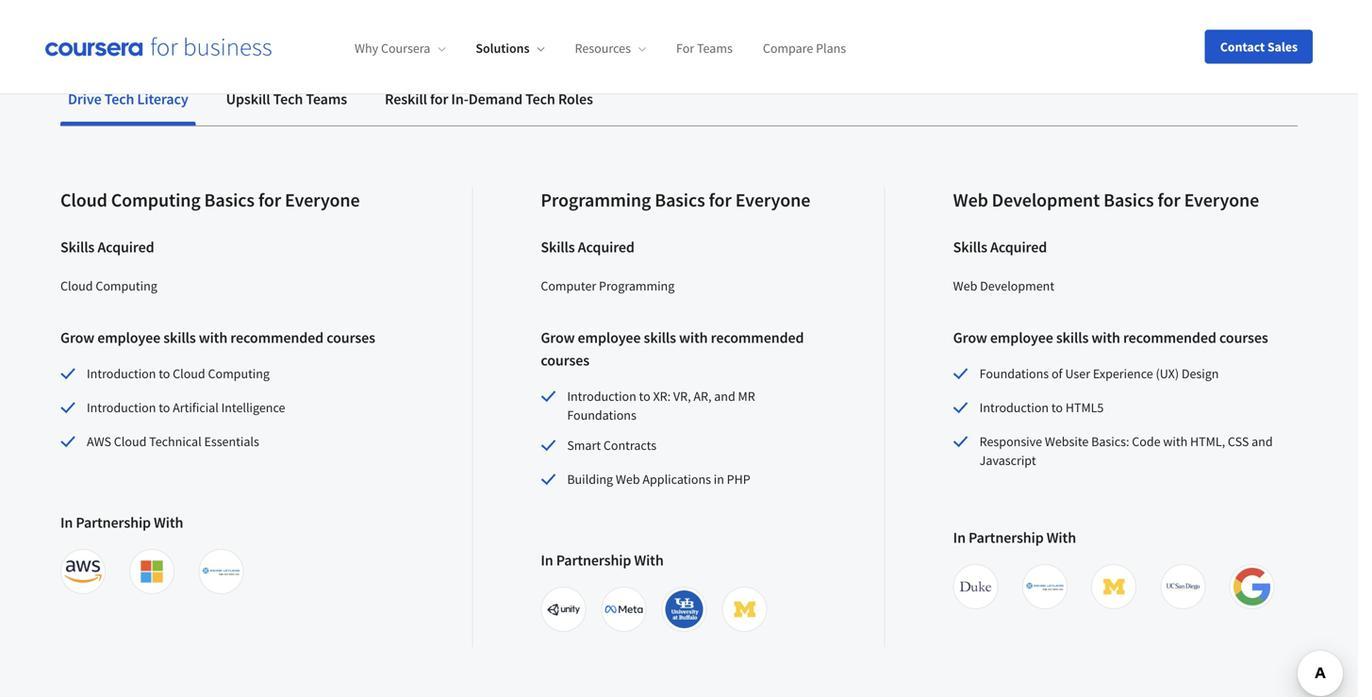 Task type: vqa. For each thing, say whether or not it's contained in the screenshot.
first was from the right
no



Task type: locate. For each thing, give the bounding box(es) containing it.
computing for cloud computing
[[96, 277, 157, 294]]

skills up cloud computing
[[60, 238, 95, 257]]

0 horizontal spatial skills
[[163, 328, 196, 347]]

ashok leyland logo image right microsoft icon
[[202, 553, 240, 591]]

web
[[953, 188, 988, 212], [953, 277, 977, 294], [616, 471, 640, 488]]

2 horizontal spatial in partnership with
[[953, 528, 1076, 547]]

0 vertical spatial web
[[953, 188, 988, 212]]

responsive website basics: code with html, css and javascript
[[980, 433, 1273, 469]]

courses
[[327, 328, 375, 347], [1219, 328, 1268, 347], [541, 351, 590, 370]]

2 grow employee skills with recommended courses from the left
[[541, 328, 804, 370]]

and
[[714, 388, 735, 405], [1252, 433, 1273, 450]]

2 horizontal spatial everyone
[[1184, 188, 1259, 212]]

1 horizontal spatial in partnership with
[[541, 551, 664, 570]]

skills acquired for programming
[[541, 238, 635, 257]]

with up the 'introduction to cloud computing'
[[199, 328, 227, 347]]

programming
[[541, 188, 651, 212], [599, 277, 675, 294]]

3 employee from the left
[[990, 328, 1053, 347]]

1 horizontal spatial grow employee skills with recommended courses
[[541, 328, 804, 370]]

skills acquired up cloud computing
[[60, 238, 154, 257]]

and left mr
[[714, 388, 735, 405]]

1 skills acquired from the left
[[60, 238, 154, 257]]

roles
[[558, 90, 593, 109]]

grow
[[60, 328, 94, 347], [541, 328, 575, 347], [953, 328, 987, 347]]

partnership up meta logo
[[556, 551, 631, 570]]

2 horizontal spatial in
[[953, 528, 966, 547]]

2 horizontal spatial skills
[[953, 238, 987, 257]]

1 skills from the left
[[60, 238, 95, 257]]

meta logo image
[[605, 591, 643, 628]]

in partnership with
[[60, 513, 183, 532], [953, 528, 1076, 547], [541, 551, 664, 570]]

3 skills acquired from the left
[[953, 238, 1047, 257]]

1 vertical spatial web
[[953, 277, 977, 294]]

1 employee from the left
[[97, 328, 160, 347]]

1 grow from the left
[[60, 328, 94, 347]]

tech
[[104, 90, 134, 109], [273, 90, 303, 109], [525, 90, 555, 109]]

0 horizontal spatial tech
[[104, 90, 134, 109]]

recommended
[[230, 328, 324, 347], [711, 328, 804, 347], [1123, 328, 1216, 347]]

grow down web development
[[953, 328, 987, 347]]

3 acquired from the left
[[990, 238, 1047, 257]]

partnership up duke university icon
[[969, 528, 1044, 547]]

employee for computing
[[97, 328, 160, 347]]

1 horizontal spatial acquired
[[578, 238, 635, 257]]

1 everyone from the left
[[285, 188, 360, 212]]

skills up "xr:"
[[644, 328, 676, 347]]

2 horizontal spatial grow
[[953, 328, 987, 347]]

and right css
[[1252, 433, 1273, 450]]

resources link
[[575, 40, 646, 57]]

web development basics for everyone
[[953, 188, 1259, 212]]

programming right computer
[[599, 277, 675, 294]]

and inside responsive website basics: code with html, css and javascript
[[1252, 433, 1273, 450]]

0 horizontal spatial skills acquired
[[60, 238, 154, 257]]

3 everyone from the left
[[1184, 188, 1259, 212]]

uc san diego image
[[1164, 568, 1202, 606]]

recommended up the intelligence in the bottom left of the page
[[230, 328, 324, 347]]

skills
[[163, 328, 196, 347], [644, 328, 676, 347], [1056, 328, 1089, 347]]

foundations up smart contracts
[[567, 407, 636, 424]]

basics
[[204, 188, 255, 212], [655, 188, 705, 212], [1104, 188, 1154, 212]]

introduction to artificial intelligence
[[87, 399, 285, 416]]

1 horizontal spatial grow
[[541, 328, 575, 347]]

2 recommended from the left
[[711, 328, 804, 347]]

1 horizontal spatial teams
[[697, 40, 733, 57]]

skills acquired up web development
[[953, 238, 1047, 257]]

employee
[[97, 328, 160, 347], [578, 328, 641, 347], [990, 328, 1053, 347]]

1 grow employee skills with recommended courses from the left
[[60, 328, 375, 347]]

3 grow employee skills with recommended courses from the left
[[953, 328, 1268, 347]]

teams inside button
[[306, 90, 347, 109]]

2 employee from the left
[[578, 328, 641, 347]]

acquired
[[97, 238, 154, 257], [578, 238, 635, 257], [990, 238, 1047, 257]]

acquired up web development
[[990, 238, 1047, 257]]

everyone
[[285, 188, 360, 212], [735, 188, 810, 212], [1184, 188, 1259, 212]]

everyone for cloud computing basics for everyone
[[285, 188, 360, 212]]

1 horizontal spatial in
[[541, 551, 553, 570]]

0 vertical spatial development
[[992, 188, 1100, 212]]

teams right upskill
[[306, 90, 347, 109]]

1 skills from the left
[[163, 328, 196, 347]]

skills
[[60, 238, 95, 257], [541, 238, 575, 257], [953, 238, 987, 257]]

1 tech from the left
[[104, 90, 134, 109]]

to left "xr:"
[[639, 388, 650, 405]]

html5
[[1066, 399, 1104, 416]]

skills for development
[[1056, 328, 1089, 347]]

3 recommended from the left
[[1123, 328, 1216, 347]]

2 skills acquired from the left
[[541, 238, 635, 257]]

introduction inside introduction to xr: vr, ar, and mr foundations
[[567, 388, 636, 405]]

0 horizontal spatial foundations
[[567, 407, 636, 424]]

1 acquired from the left
[[97, 238, 154, 257]]

0 horizontal spatial recommended
[[230, 328, 324, 347]]

2 horizontal spatial tech
[[525, 90, 555, 109]]

experience
[[1093, 365, 1153, 382]]

0 horizontal spatial ashok leyland logo image
[[202, 553, 240, 591]]

courses for cloud computing basics for everyone
[[327, 328, 375, 347]]

1 horizontal spatial employee
[[578, 328, 641, 347]]

1 vertical spatial teams
[[306, 90, 347, 109]]

1 horizontal spatial courses
[[541, 351, 590, 370]]

with
[[199, 328, 227, 347], [679, 328, 708, 347], [1092, 328, 1120, 347], [1163, 433, 1188, 450]]

smart contracts
[[567, 437, 657, 454]]

literacy
[[137, 90, 188, 109]]

0 horizontal spatial grow
[[60, 328, 94, 347]]

introduction for introduction to xr: vr, ar, and mr foundations
[[567, 388, 636, 405]]

1 vertical spatial and
[[1252, 433, 1273, 450]]

2 basics from the left
[[655, 188, 705, 212]]

2 horizontal spatial skills
[[1056, 328, 1089, 347]]

compare plans link
[[763, 40, 846, 57]]

user
[[1065, 365, 1090, 382]]

sales
[[1268, 38, 1298, 55]]

0 vertical spatial and
[[714, 388, 735, 405]]

0 horizontal spatial courses
[[327, 328, 375, 347]]

to left html5
[[1052, 399, 1063, 416]]

1 basics from the left
[[204, 188, 255, 212]]

employee down computer programming
[[578, 328, 641, 347]]

employee for development
[[990, 328, 1053, 347]]

in
[[714, 471, 724, 488]]

to for xr:
[[639, 388, 650, 405]]

in up aws image
[[60, 513, 73, 532]]

2 horizontal spatial grow employee skills with recommended courses
[[953, 328, 1268, 347]]

2 horizontal spatial partnership
[[969, 528, 1044, 547]]

programming up computer programming
[[541, 188, 651, 212]]

intelligence
[[221, 399, 285, 416]]

coursera for business image
[[45, 37, 272, 56]]

why coursera link
[[355, 40, 446, 57]]

employee up the of on the bottom of the page
[[990, 328, 1053, 347]]

with up foundations of user experience (ux) design
[[1092, 328, 1120, 347]]

0 horizontal spatial acquired
[[97, 238, 154, 257]]

to for html5
[[1052, 399, 1063, 416]]

tech right drive
[[104, 90, 134, 109]]

0 horizontal spatial employee
[[97, 328, 160, 347]]

with for development
[[1092, 328, 1120, 347]]

teams right for
[[697, 40, 733, 57]]

partnership for web
[[969, 528, 1044, 547]]

grow employee skills with recommended courses
[[60, 328, 375, 347], [541, 328, 804, 370], [953, 328, 1268, 347]]

1 vertical spatial computing
[[96, 277, 157, 294]]

compare plans
[[763, 40, 846, 57]]

2 acquired from the left
[[578, 238, 635, 257]]

2 skills from the left
[[644, 328, 676, 347]]

with right the code
[[1163, 433, 1188, 450]]

0 horizontal spatial skills
[[60, 238, 95, 257]]

with up ar,
[[679, 328, 708, 347]]

ashok leyland logo image right duke university icon
[[1026, 568, 1064, 606]]

partnership for programming
[[556, 551, 631, 570]]

2 grow from the left
[[541, 328, 575, 347]]

1 horizontal spatial recommended
[[711, 328, 804, 347]]

grow employee skills with recommended courses for development
[[953, 328, 1268, 347]]

unity image
[[545, 591, 582, 628]]

introduction
[[87, 365, 156, 382], [567, 388, 636, 405], [87, 399, 156, 416], [980, 399, 1049, 416]]

partnership
[[76, 513, 151, 532], [969, 528, 1044, 547], [556, 551, 631, 570]]

3 grow from the left
[[953, 328, 987, 347]]

0 vertical spatial computing
[[111, 188, 201, 212]]

in partnership with up meta logo
[[541, 551, 664, 570]]

0 horizontal spatial partnership
[[76, 513, 151, 532]]

recommended for development
[[1123, 328, 1216, 347]]

skills up computer
[[541, 238, 575, 257]]

coursera
[[381, 40, 430, 57]]

computer
[[541, 277, 596, 294]]

1 horizontal spatial partnership
[[556, 551, 631, 570]]

to up introduction to artificial intelligence
[[159, 365, 170, 382]]

building web applications in php
[[567, 471, 750, 488]]

development for web development
[[980, 277, 1055, 294]]

3 skills from the left
[[953, 238, 987, 257]]

tech right upskill
[[273, 90, 303, 109]]

2 horizontal spatial courses
[[1219, 328, 1268, 347]]

2 horizontal spatial skills acquired
[[953, 238, 1047, 257]]

0 horizontal spatial teams
[[306, 90, 347, 109]]

of
[[1052, 365, 1063, 382]]

2 horizontal spatial acquired
[[990, 238, 1047, 257]]

1 horizontal spatial with
[[634, 551, 664, 570]]

skills up the 'introduction to cloud computing'
[[163, 328, 196, 347]]

in
[[60, 513, 73, 532], [953, 528, 966, 547], [541, 551, 553, 570]]

website
[[1045, 433, 1089, 450]]

upskill tech teams button
[[219, 77, 355, 122]]

in partnership with for web
[[953, 528, 1076, 547]]

(ux)
[[1156, 365, 1179, 382]]

skills acquired
[[60, 238, 154, 257], [541, 238, 635, 257], [953, 238, 1047, 257]]

web for web development basics for everyone
[[953, 188, 988, 212]]

in up duke university icon
[[953, 528, 966, 547]]

ashok leyland logo image
[[202, 553, 240, 591], [1026, 568, 1064, 606]]

foundations of user experience (ux) design
[[980, 365, 1219, 382]]

to inside introduction to xr: vr, ar, and mr foundations
[[639, 388, 650, 405]]

computing
[[111, 188, 201, 212], [96, 277, 157, 294], [208, 365, 270, 382]]

with
[[154, 513, 183, 532], [1047, 528, 1076, 547], [634, 551, 664, 570]]

to for artificial
[[159, 399, 170, 416]]

in for programming basics for everyone
[[541, 551, 553, 570]]

0 horizontal spatial basics
[[204, 188, 255, 212]]

acquired for cloud
[[97, 238, 154, 257]]

0 horizontal spatial with
[[154, 513, 183, 532]]

0 horizontal spatial in
[[60, 513, 73, 532]]

xr:
[[653, 388, 671, 405]]

grow employee skills with recommended courses up foundations of user experience (ux) design
[[953, 328, 1268, 347]]

reskill for in-demand tech roles
[[385, 90, 593, 109]]

aws cloud technical essentials
[[87, 433, 259, 450]]

0 horizontal spatial everyone
[[285, 188, 360, 212]]

1 horizontal spatial everyone
[[735, 188, 810, 212]]

3 basics from the left
[[1104, 188, 1154, 212]]

why
[[355, 40, 378, 57]]

to left artificial at the bottom left of the page
[[159, 399, 170, 416]]

1 horizontal spatial skills
[[644, 328, 676, 347]]

1 horizontal spatial skills acquired
[[541, 238, 635, 257]]

employee down cloud computing
[[97, 328, 160, 347]]

1 vertical spatial programming
[[599, 277, 675, 294]]

recommended up mr
[[711, 328, 804, 347]]

0 horizontal spatial and
[[714, 388, 735, 405]]

in up the unity 'icon' at left
[[541, 551, 553, 570]]

in partnership with up duke university icon
[[953, 528, 1076, 547]]

2 horizontal spatial basics
[[1104, 188, 1154, 212]]

2 horizontal spatial employee
[[990, 328, 1053, 347]]

0 horizontal spatial grow employee skills with recommended courses
[[60, 328, 375, 347]]

code
[[1132, 433, 1161, 450]]

2 everyone from the left
[[735, 188, 810, 212]]

skills acquired up computer
[[541, 238, 635, 257]]

grow employee skills with recommended courses up vr,
[[541, 328, 804, 370]]

1 horizontal spatial skills
[[541, 238, 575, 257]]

university of michigan image
[[1095, 568, 1133, 606]]

cloud computing basics for everyone
[[60, 188, 360, 212]]

1 horizontal spatial basics
[[655, 188, 705, 212]]

teams
[[697, 40, 733, 57], [306, 90, 347, 109]]

to
[[159, 365, 170, 382], [639, 388, 650, 405], [159, 399, 170, 416], [1052, 399, 1063, 416]]

tech left roles
[[525, 90, 555, 109]]

2 horizontal spatial with
[[1047, 528, 1076, 547]]

drive
[[68, 90, 101, 109]]

1 horizontal spatial and
[[1252, 433, 1273, 450]]

2 skills from the left
[[541, 238, 575, 257]]

acquired up computer programming
[[578, 238, 635, 257]]

grow down cloud computing
[[60, 328, 94, 347]]

2 tech from the left
[[273, 90, 303, 109]]

aws image
[[64, 553, 102, 591]]

1 vertical spatial foundations
[[567, 407, 636, 424]]

0 horizontal spatial in partnership with
[[60, 513, 183, 532]]

plans
[[816, 40, 846, 57]]

skills up web development
[[953, 238, 987, 257]]

introduction for introduction to html5
[[980, 399, 1049, 416]]

0 vertical spatial foundations
[[980, 365, 1049, 382]]

1 horizontal spatial tech
[[273, 90, 303, 109]]

skills up 'user'
[[1056, 328, 1089, 347]]

acquired for web
[[990, 238, 1047, 257]]

contact sales
[[1220, 38, 1298, 55]]

with inside grow employee skills with recommended courses
[[679, 328, 708, 347]]

1 recommended from the left
[[230, 328, 324, 347]]

2 horizontal spatial recommended
[[1123, 328, 1216, 347]]

1 vertical spatial development
[[980, 277, 1055, 294]]

php
[[727, 471, 750, 488]]

drive tech literacy
[[68, 90, 188, 109]]

recommended up (ux)
[[1123, 328, 1216, 347]]

grow down computer
[[541, 328, 575, 347]]

grow employee skills with recommended courses up the 'introduction to cloud computing'
[[60, 328, 375, 347]]

grow for programming basics for everyone
[[541, 328, 575, 347]]

acquired up cloud computing
[[97, 238, 154, 257]]

in partnership with up microsoft icon
[[60, 513, 183, 532]]

foundations
[[980, 365, 1049, 382], [567, 407, 636, 424]]

for
[[430, 90, 448, 109], [258, 188, 281, 212], [709, 188, 732, 212], [1158, 188, 1181, 212]]

3 skills from the left
[[1056, 328, 1089, 347]]

artificial
[[173, 399, 219, 416]]

basics:
[[1091, 433, 1129, 450]]

building
[[567, 471, 613, 488]]

partnership up aws image
[[76, 513, 151, 532]]

solutions link
[[476, 40, 545, 57]]

with for computing
[[154, 513, 183, 532]]

with for computing
[[199, 328, 227, 347]]

foundations left the of on the bottom of the page
[[980, 365, 1049, 382]]

skills for computing
[[163, 328, 196, 347]]

cloud
[[60, 188, 107, 212], [60, 277, 93, 294], [173, 365, 205, 382], [114, 433, 147, 450]]

development
[[992, 188, 1100, 212], [980, 277, 1055, 294]]



Task type: describe. For each thing, give the bounding box(es) containing it.
0 vertical spatial teams
[[697, 40, 733, 57]]

university of michigan image
[[726, 591, 763, 628]]

duke university image
[[957, 568, 995, 606]]

why coursera
[[355, 40, 430, 57]]

drive tech literacy button
[[60, 77, 196, 122]]

2 vertical spatial computing
[[208, 365, 270, 382]]

in for cloud computing basics for everyone
[[60, 513, 73, 532]]

aws
[[87, 433, 111, 450]]

technical
[[149, 433, 202, 450]]

introduction to html5
[[980, 399, 1104, 416]]

to for cloud
[[159, 365, 170, 382]]

introduction for introduction to artificial intelligence
[[87, 399, 156, 416]]

basics for cloud
[[204, 188, 255, 212]]

smart
[[567, 437, 601, 454]]

tech for drive
[[104, 90, 134, 109]]

upskill tech teams
[[226, 90, 347, 109]]

contact sales button
[[1205, 30, 1313, 64]]

cloud computing
[[60, 277, 157, 294]]

mr
[[738, 388, 755, 405]]

contracts
[[603, 437, 657, 454]]

microsoft image
[[133, 553, 171, 591]]

courses for web development basics for everyone
[[1219, 328, 1268, 347]]

grow employee skills with recommended courses for basics
[[541, 328, 804, 370]]

skills acquired for cloud
[[60, 238, 154, 257]]

introduction to cloud computing
[[87, 365, 270, 382]]

in for web development basics for everyone
[[953, 528, 966, 547]]

in partnership with for cloud
[[60, 513, 183, 532]]

for teams link
[[676, 40, 733, 57]]

drive tech literacy tab panel
[[60, 127, 1298, 647]]

recommended for computing
[[230, 328, 324, 347]]

foundations inside introduction to xr: vr, ar, and mr foundations
[[567, 407, 636, 424]]

resources
[[575, 40, 631, 57]]

javascript
[[980, 452, 1036, 469]]

ar,
[[694, 388, 712, 405]]

3 tech from the left
[[525, 90, 555, 109]]

partnership for cloud
[[76, 513, 151, 532]]

essentials
[[204, 433, 259, 450]]

computer programming
[[541, 277, 675, 294]]

university at buffalo image
[[665, 591, 703, 628]]

computing for cloud computing basics for everyone
[[111, 188, 201, 212]]

web for web development
[[953, 277, 977, 294]]

solutions
[[476, 40, 530, 57]]

acquired for programming
[[578, 238, 635, 257]]

skills for cloud computing basics for everyone
[[60, 238, 95, 257]]

2 vertical spatial web
[[616, 471, 640, 488]]

contact
[[1220, 38, 1265, 55]]

for inside 'reskill for in-demand tech roles' button
[[430, 90, 448, 109]]

vr,
[[673, 388, 691, 405]]

programming basics for everyone
[[541, 188, 810, 212]]

courses for programming basics for everyone
[[541, 351, 590, 370]]

demand
[[469, 90, 523, 109]]

skills for programming basics for everyone
[[541, 238, 575, 257]]

1 horizontal spatial ashok leyland logo image
[[1026, 568, 1064, 606]]

basics for web
[[1104, 188, 1154, 212]]

skills acquired for web
[[953, 238, 1047, 257]]

for
[[676, 40, 694, 57]]

skills for web development basics for everyone
[[953, 238, 987, 257]]

design
[[1182, 365, 1219, 382]]

web development
[[953, 277, 1055, 294]]

skills for basics
[[644, 328, 676, 347]]

in partnership with for programming
[[541, 551, 664, 570]]

recommended for basics
[[711, 328, 804, 347]]

and inside introduction to xr: vr, ar, and mr foundations
[[714, 388, 735, 405]]

responsive
[[980, 433, 1042, 450]]

introduction to xr: vr, ar, and mr foundations
[[567, 388, 755, 424]]

upskill
[[226, 90, 270, 109]]

compare
[[763, 40, 813, 57]]

html,
[[1190, 433, 1225, 450]]

employee for basics
[[578, 328, 641, 347]]

tech for upskill
[[273, 90, 303, 109]]

with for development
[[1047, 528, 1076, 547]]

0 vertical spatial programming
[[541, 188, 651, 212]]

with for basics
[[634, 551, 664, 570]]

grow for web development basics for everyone
[[953, 328, 987, 347]]

introduction for introduction to cloud computing
[[87, 365, 156, 382]]

with for basics
[[679, 328, 708, 347]]

css
[[1228, 433, 1249, 450]]

content tabs tab list
[[60, 77, 1298, 126]]

grow employee skills with recommended courses for computing
[[60, 328, 375, 347]]

grow for cloud computing basics for everyone
[[60, 328, 94, 347]]

reskill for in-demand tech roles button
[[377, 77, 601, 122]]

for teams
[[676, 40, 733, 57]]

reskill
[[385, 90, 427, 109]]

everyone for web development basics for everyone
[[1184, 188, 1259, 212]]

with inside responsive website basics: code with html, css and javascript
[[1163, 433, 1188, 450]]

applications
[[643, 471, 711, 488]]

google leader logo image
[[1233, 568, 1271, 606]]

in-
[[451, 90, 469, 109]]

development for web development basics for everyone
[[992, 188, 1100, 212]]

1 horizontal spatial foundations
[[980, 365, 1049, 382]]



